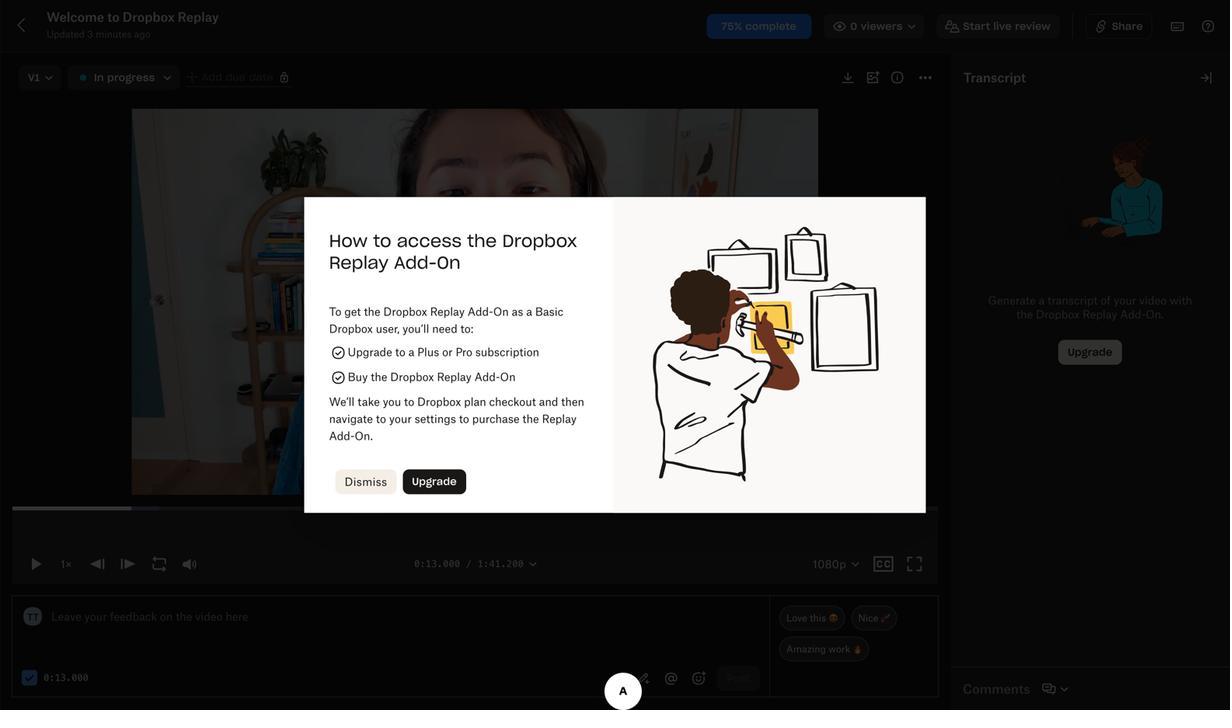 Task type: vqa. For each thing, say whether or not it's contained in the screenshot.
Amazing work 🔥 button
yes



Task type: describe. For each thing, give the bounding box(es) containing it.
work
[[829, 644, 851, 655]]

show drawing tools image
[[635, 670, 654, 689]]

pro
[[456, 346, 473, 359]]

add- inside we'll take you to dropbox plan checkout and then navigate to your settings to purchase the replay add-on.
[[329, 430, 355, 443]]

love
[[787, 613, 808, 624]]

the right on
[[176, 610, 192, 623]]

to:
[[461, 322, 474, 336]]

add- inside how to access the dropbox replay add-on
[[394, 252, 437, 274]]

of
[[1101, 294, 1111, 307]]

keyboard shortcuts image
[[1168, 17, 1187, 36]]

upgrade to a plus or pro subscription
[[348, 346, 540, 359]]

dropbox up you'll at the left top of the page
[[384, 305, 427, 319]]

on. inside we'll take you to dropbox plan checkout and then navigate to your settings to purchase the replay add-on.
[[355, 430, 373, 443]]

settings
[[415, 413, 456, 426]]

dropbox down get
[[329, 322, 373, 336]]

make fullscreen image
[[903, 552, 927, 577]]

love this 😍
[[787, 613, 838, 624]]

dropbox inside welcome to dropbox replay updated 3 minutes ago
[[123, 9, 175, 24]]

you
[[383, 395, 401, 409]]

2 vertical spatial on
[[500, 371, 516, 384]]

mention button image
[[662, 670, 681, 689]]

the inside how to access the dropbox replay add-on
[[467, 230, 497, 252]]

buy
[[348, 371, 368, 384]]

or
[[442, 346, 453, 359]]

amazing work 🔥
[[787, 644, 862, 655]]

hide sidebar image
[[1197, 68, 1216, 87]]

we'll
[[329, 395, 355, 409]]

to right you
[[404, 395, 414, 409]]

to inside welcome to dropbox replay updated 3 minutes ago
[[107, 9, 120, 24]]

replay inside to get the dropbox replay add-on as a basic dropbox user, you'll need to:
[[430, 305, 465, 319]]

as
[[512, 305, 523, 319]]

to inside how to access the dropbox replay add-on
[[373, 230, 391, 252]]

on. inside generate a transcript of your video with the dropbox replay add-on.
[[1146, 308, 1164, 321]]

take
[[358, 395, 380, 409]]

to down user,
[[395, 346, 406, 359]]

play video image
[[20, 549, 51, 580]]

leave your feedback on the video here
[[51, 610, 248, 623]]

3
[[87, 28, 93, 40]]

transcript
[[1048, 294, 1098, 307]]

your inside generate a transcript of your video with the dropbox replay add-on.
[[1114, 294, 1137, 307]]

in progress
[[94, 71, 155, 84]]

the inside we'll take you to dropbox plan checkout and then navigate to your settings to purchase the replay add-on.
[[523, 413, 539, 426]]

dropbox down plus
[[390, 371, 434, 384]]

generate
[[988, 294, 1036, 307]]

need
[[432, 322, 458, 336]]

then
[[561, 395, 585, 409]]

ago
[[134, 28, 150, 40]]

how to access the dropbox replay add-on dialog
[[304, 197, 926, 513]]

amazing
[[787, 644, 826, 655]]

and
[[539, 395, 558, 409]]

your inside we'll take you to dropbox plan checkout and then navigate to your settings to purchase the replay add-on.
[[389, 413, 412, 426]]

with
[[1170, 294, 1193, 307]]

the inside generate a transcript of your video with the dropbox replay add-on.
[[1017, 308, 1033, 321]]

in
[[94, 71, 104, 84]]

video player region
[[12, 109, 938, 584]]

purchase
[[472, 413, 520, 426]]

mute image
[[180, 555, 198, 574]]

add- inside generate a transcript of your video with the dropbox replay add-on.
[[1121, 308, 1146, 321]]

on inside how to access the dropbox replay add-on
[[437, 252, 461, 274]]

add emoji image
[[690, 670, 708, 688]]

you'll
[[403, 322, 429, 336]]

0 horizontal spatial a
[[409, 346, 415, 359]]

leave
[[51, 610, 81, 623]]

to down plan
[[459, 413, 469, 426]]

🚀
[[881, 613, 891, 624]]

updated
[[47, 28, 85, 40]]

dismiss
[[345, 476, 387, 489]]



Task type: locate. For each thing, give the bounding box(es) containing it.
navigate
[[329, 413, 373, 426]]

your
[[1114, 294, 1137, 307], [389, 413, 412, 426], [84, 610, 107, 623]]

enable automatic video replay upon ending image
[[148, 553, 171, 576]]

plan
[[464, 395, 486, 409]]

welcome to dropbox replay updated 3 minutes ago
[[47, 9, 219, 40]]

1 horizontal spatial upgrade
[[412, 476, 457, 488]]

nice 🚀 button
[[852, 606, 898, 631]]

upgrade up the buy
[[348, 346, 392, 359]]

None text field
[[52, 608, 760, 625]]

on.
[[1146, 308, 1164, 321], [355, 430, 373, 443]]

progress bar slider
[[12, 507, 938, 511]]

feedback
[[110, 610, 157, 623]]

dropbox down transcript
[[1036, 308, 1080, 321]]

2 vertical spatial your
[[84, 610, 107, 623]]

0 horizontal spatial upgrade
[[348, 346, 392, 359]]

1 horizontal spatial video
[[1140, 294, 1167, 307]]

replay inside we'll take you to dropbox plan checkout and then navigate to your settings to purchase the replay add-on.
[[542, 413, 577, 426]]

to
[[107, 9, 120, 24], [373, 230, 391, 252], [395, 346, 406, 359], [404, 395, 414, 409], [376, 413, 386, 426], [459, 413, 469, 426]]

add- inside to get the dropbox replay add-on as a basic dropbox user, you'll need to:
[[468, 305, 493, 319]]

dropbox up ago
[[123, 9, 175, 24]]

2 horizontal spatial your
[[1114, 294, 1137, 307]]

upgrade for upgrade to a plus or pro subscription
[[348, 346, 392, 359]]

to up minutes
[[107, 9, 120, 24]]

the
[[467, 230, 497, 252], [364, 305, 381, 319], [1017, 308, 1033, 321], [371, 371, 387, 384], [523, 413, 539, 426], [176, 610, 192, 623]]

0 vertical spatial on
[[437, 252, 461, 274]]

0 horizontal spatial video
[[195, 610, 223, 623]]

to get the dropbox replay add-on as a basic dropbox user, you'll need to:
[[329, 305, 564, 336]]

a inside to get the dropbox replay add-on as a basic dropbox user, you'll need to:
[[526, 305, 532, 319]]

get
[[345, 305, 361, 319]]

0 horizontal spatial on.
[[355, 430, 373, 443]]

to down you
[[376, 413, 386, 426]]

here
[[226, 610, 248, 623]]

on
[[437, 252, 461, 274], [493, 305, 509, 319], [500, 371, 516, 384]]

replay
[[178, 9, 219, 24], [329, 252, 389, 274], [430, 305, 465, 319], [1083, 308, 1118, 321], [437, 371, 472, 384], [542, 413, 577, 426]]

how
[[329, 230, 368, 252]]

the down generate
[[1017, 308, 1033, 321]]

your down you
[[389, 413, 412, 426]]

nice 🚀
[[858, 613, 891, 624]]

on inside to get the dropbox replay add-on as a basic dropbox user, you'll need to:
[[493, 305, 509, 319]]

dropbox inside generate a transcript of your video with the dropbox replay add-on.
[[1036, 308, 1080, 321]]

video
[[1140, 294, 1167, 307], [195, 610, 223, 623]]

video left "here"
[[195, 610, 223, 623]]

checkout
[[489, 395, 536, 409]]

video for here
[[195, 610, 223, 623]]

in progress button
[[68, 65, 180, 90]]

🔥
[[853, 644, 862, 655]]

video left "with"
[[1140, 294, 1167, 307]]

comments
[[963, 682, 1031, 697]]

1 vertical spatial on.
[[355, 430, 373, 443]]

to
[[329, 305, 342, 319]]

we'll take you to dropbox plan checkout and then navigate to your settings to purchase the replay add-on.
[[329, 395, 585, 443]]

0 vertical spatial on.
[[1146, 308, 1164, 321]]

your right of
[[1114, 294, 1137, 307]]

the right access
[[467, 230, 497, 252]]

plus
[[418, 346, 439, 359]]

upgrade button
[[403, 470, 466, 495]]

add-
[[394, 252, 437, 274], [468, 305, 493, 319], [1121, 308, 1146, 321], [475, 371, 500, 384], [329, 430, 355, 443]]

a inside generate a transcript of your video with the dropbox replay add-on.
[[1039, 294, 1045, 307]]

amazing work 🔥 button
[[780, 637, 869, 662]]

on down subscription
[[500, 371, 516, 384]]

replay inside generate a transcript of your video with the dropbox replay add-on.
[[1083, 308, 1118, 321]]

upgrade up progress bar slider
[[412, 476, 457, 488]]

video inside generate a transcript of your video with the dropbox replay add-on.
[[1140, 294, 1167, 307]]

buy the dropbox replay add-on
[[348, 371, 516, 384]]

on
[[160, 610, 173, 623]]

nice
[[858, 613, 879, 624]]

on up to get the dropbox replay add-on as a basic dropbox user, you'll need to:
[[437, 252, 461, 274]]

1 vertical spatial upgrade
[[412, 476, 457, 488]]

transcript
[[964, 70, 1026, 85]]

welcome
[[47, 9, 104, 24]]

love this 😍 button
[[780, 606, 845, 631]]

0 vertical spatial upgrade
[[348, 346, 392, 359]]

a right generate
[[1039, 294, 1045, 307]]

1 vertical spatial on
[[493, 305, 509, 319]]

replay inside welcome to dropbox replay updated 3 minutes ago
[[178, 9, 219, 24]]

1 vertical spatial video
[[195, 610, 223, 623]]

basic
[[535, 305, 564, 319]]

subscription
[[476, 346, 540, 359]]

dropbox up settings
[[417, 395, 461, 409]]

access
[[397, 230, 462, 252]]

2 horizontal spatial a
[[1039, 294, 1045, 307]]

dropbox
[[123, 9, 175, 24], [502, 230, 577, 252], [384, 305, 427, 319], [1036, 308, 1080, 321], [329, 322, 373, 336], [390, 371, 434, 384], [417, 395, 461, 409]]

progress
[[107, 71, 155, 84]]

video for with
[[1140, 294, 1167, 307]]

0:13.000
[[44, 673, 88, 684]]

upgrade for upgrade
[[412, 476, 457, 488]]

the right the buy
[[371, 371, 387, 384]]

this
[[810, 613, 826, 624]]

dismiss button
[[335, 470, 397, 495]]

0 vertical spatial your
[[1114, 294, 1137, 307]]

dropbox inside how to access the dropbox replay add-on
[[502, 230, 577, 252]]

your right the leave
[[84, 610, 107, 623]]

upgrade
[[348, 346, 392, 359], [412, 476, 457, 488]]

to right how
[[373, 230, 391, 252]]

a right as on the left top of the page
[[526, 305, 532, 319]]

upgrade inside button
[[412, 476, 457, 488]]

how to access the dropbox replay add-on
[[329, 230, 577, 274]]

1 horizontal spatial a
[[526, 305, 532, 319]]

the right get
[[364, 305, 381, 319]]

the inside to get the dropbox replay add-on as a basic dropbox user, you'll need to:
[[364, 305, 381, 319]]

on left as on the left top of the page
[[493, 305, 509, 319]]

user,
[[376, 322, 400, 336]]

dropbox inside we'll take you to dropbox plan checkout and then navigate to your settings to purchase the replay add-on.
[[417, 395, 461, 409]]

😍
[[829, 613, 838, 624]]

replay inside how to access the dropbox replay add-on
[[329, 252, 389, 274]]

0 vertical spatial video
[[1140, 294, 1167, 307]]

1 horizontal spatial your
[[389, 413, 412, 426]]

minutes
[[96, 28, 132, 40]]

generate a transcript of your video with the dropbox replay add-on.
[[988, 294, 1193, 321]]

1 horizontal spatial on.
[[1146, 308, 1164, 321]]

0 horizontal spatial your
[[84, 610, 107, 623]]

a left plus
[[409, 346, 415, 359]]

a
[[1039, 294, 1045, 307], [526, 305, 532, 319], [409, 346, 415, 359]]

1 vertical spatial your
[[389, 413, 412, 426]]

the down and
[[523, 413, 539, 426]]

dropbox up 'basic'
[[502, 230, 577, 252]]



